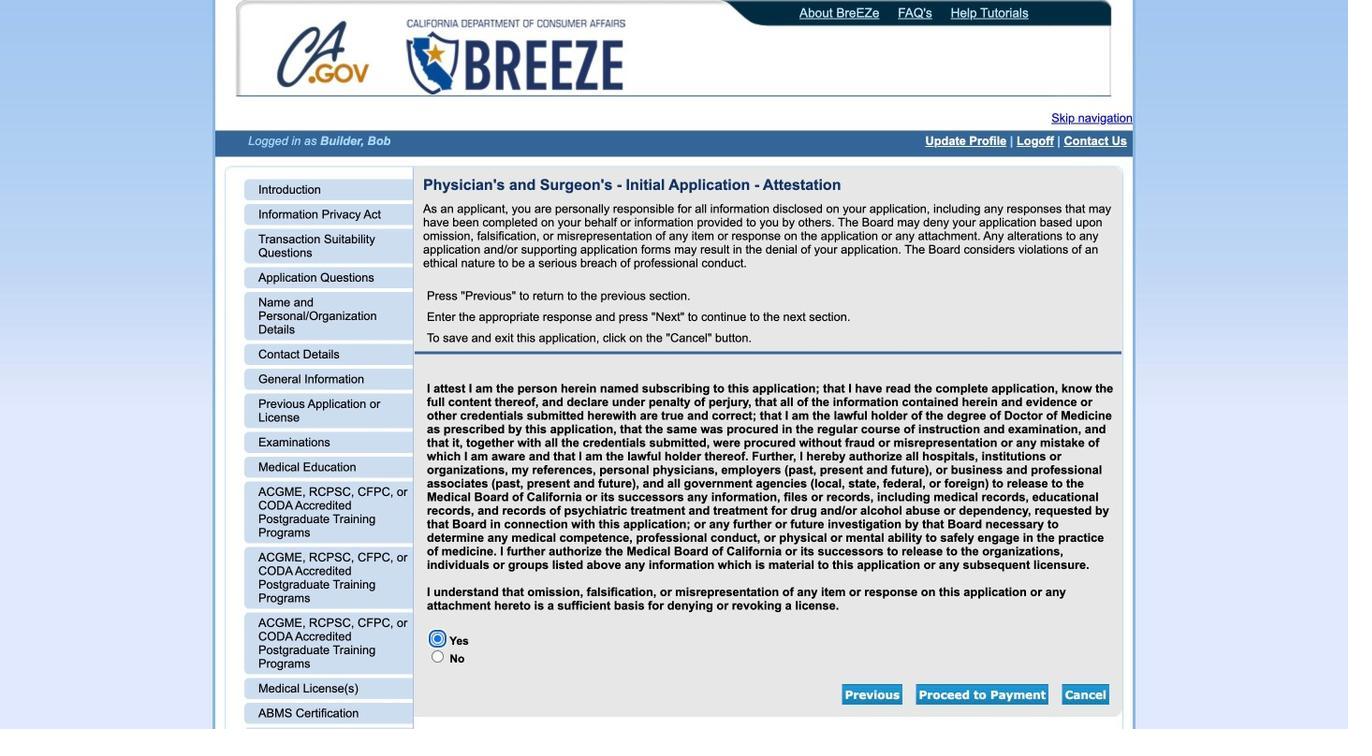 Task type: vqa. For each thing, say whether or not it's contained in the screenshot.
submit
yes



Task type: describe. For each thing, give the bounding box(es) containing it.
ca.gov image
[[276, 20, 372, 93]]



Task type: locate. For each thing, give the bounding box(es) containing it.
state of california breeze image
[[403, 20, 629, 95]]

None radio
[[432, 633, 444, 645]]

None radio
[[432, 651, 444, 663]]

None submit
[[842, 685, 903, 705], [916, 685, 1049, 705], [1062, 685, 1110, 705], [842, 685, 903, 705], [916, 685, 1049, 705], [1062, 685, 1110, 705]]



